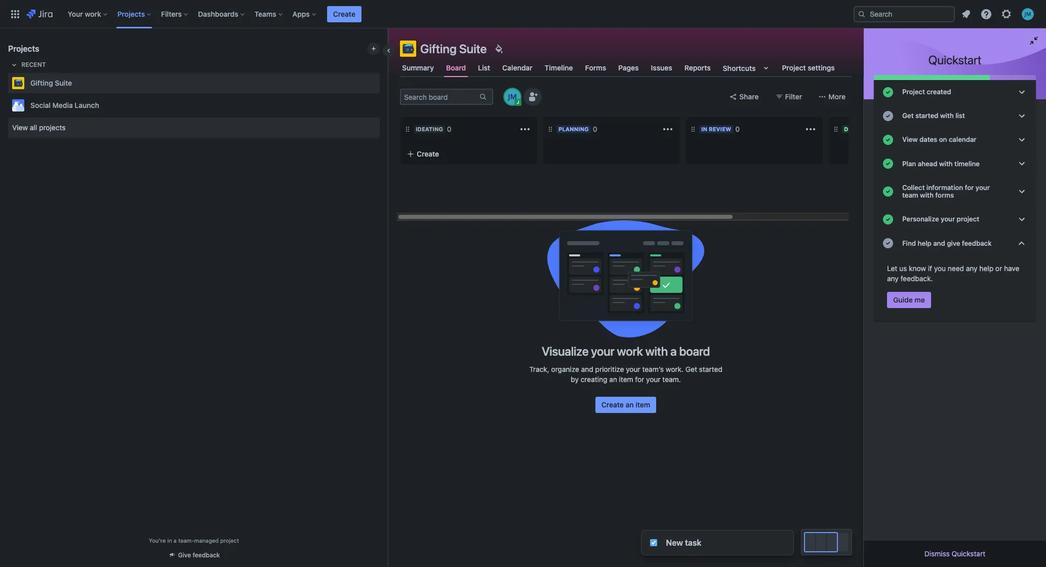 Task type: locate. For each thing, give the bounding box(es) containing it.
1 vertical spatial chevron image
[[1017, 186, 1029, 198]]

create button down ideating 0
[[401, 145, 538, 163]]

0 vertical spatial create button
[[327, 6, 362, 22]]

1 column actions menu image from the left
[[662, 123, 675, 135]]

1 horizontal spatial work
[[617, 344, 643, 358]]

banner containing your work
[[0, 0, 1047, 28]]

help right find
[[919, 239, 932, 247]]

checked image left plan
[[883, 158, 895, 170]]

feedback down managed
[[193, 551, 220, 559]]

checked image for view
[[883, 134, 895, 146]]

1 vertical spatial gifting
[[30, 79, 53, 87]]

2 add to starred image from the top
[[377, 99, 389, 111]]

an down prioritize
[[610, 375, 618, 384]]

chevron image for get started with list
[[1017, 110, 1029, 122]]

for down "timeline"
[[966, 183, 975, 191]]

and left give
[[934, 239, 946, 247]]

in review 0
[[702, 125, 740, 133]]

checked image for find
[[883, 237, 895, 249]]

track, organize and prioritize your team's work. get started by creating an item for your team.
[[530, 365, 723, 384]]

1 vertical spatial an
[[626, 400, 634, 409]]

suite up list
[[460, 42, 487, 56]]

and inside track, organize and prioritize your team's work. get started by creating an item for your team.
[[582, 365, 594, 373]]

1 vertical spatial projects
[[8, 44, 39, 53]]

2 chevron image from the top
[[1017, 186, 1029, 198]]

0 horizontal spatial work
[[85, 9, 101, 18]]

1 vertical spatial item
[[636, 400, 651, 409]]

with right team
[[921, 191, 934, 199]]

list
[[478, 63, 491, 72]]

gifting suite
[[421, 42, 487, 56], [30, 79, 72, 87]]

1 horizontal spatial for
[[966, 183, 975, 191]]

create down "creating" at the right bottom of page
[[602, 400, 624, 409]]

0 right planning
[[593, 125, 598, 133]]

1 vertical spatial feedback
[[193, 551, 220, 559]]

0 right review
[[736, 125, 740, 133]]

0 vertical spatial started
[[916, 112, 939, 120]]

your down visualize your work with a board on the bottom of the page
[[626, 365, 641, 373]]

create button inside primary element
[[327, 6, 362, 22]]

0 vertical spatial and
[[934, 239, 946, 247]]

create button
[[327, 6, 362, 22], [401, 145, 538, 163]]

work
[[85, 9, 101, 18], [617, 344, 643, 358]]

0 vertical spatial feedback
[[963, 239, 992, 247]]

add to starred image
[[377, 77, 389, 89], [377, 99, 389, 111]]

1 vertical spatial add to starred image
[[377, 99, 389, 111]]

3 chevron image from the top
[[1017, 237, 1029, 249]]

1 vertical spatial get
[[686, 365, 698, 373]]

1 horizontal spatial item
[[636, 400, 651, 409]]

tab list
[[394, 59, 858, 77]]

get
[[903, 112, 914, 120], [686, 365, 698, 373]]

add people image
[[527, 91, 539, 103]]

any
[[967, 264, 978, 273], [888, 274, 899, 283]]

apps button
[[290, 6, 320, 22]]

0 vertical spatial projects
[[117, 9, 145, 18]]

issues link
[[649, 59, 675, 77]]

1 vertical spatial started
[[700, 365, 723, 373]]

2 column actions menu image from the left
[[805, 123, 817, 135]]

suite up media
[[55, 79, 72, 87]]

projects button
[[114, 6, 155, 22]]

item down track, organize and prioritize your team's work. get started by creating an item for your team.
[[636, 400, 651, 409]]

shortcuts
[[724, 64, 756, 72]]

2 vertical spatial create
[[602, 400, 624, 409]]

work up track, organize and prioritize your team's work. get started by creating an item for your team.
[[617, 344, 643, 358]]

visualize your work with a board
[[542, 344, 711, 358]]

Search board text field
[[401, 90, 478, 104]]

with up team's
[[646, 344, 668, 358]]

0 vertical spatial gifting
[[421, 42, 457, 56]]

checked image left get started with list
[[883, 110, 895, 122]]

gifting up board
[[421, 42, 457, 56]]

0 vertical spatial suite
[[460, 42, 487, 56]]

1 vertical spatial create
[[417, 149, 439, 158]]

checked image left project created
[[883, 86, 895, 98]]

checked image inside view dates on calendar dropdown button
[[883, 134, 895, 146]]

get down project created
[[903, 112, 914, 120]]

0 horizontal spatial project
[[220, 537, 239, 544]]

1 horizontal spatial 0
[[593, 125, 598, 133]]

checked image inside find help and give feedback dropdown button
[[883, 237, 895, 249]]

item
[[620, 375, 634, 384], [636, 400, 651, 409]]

project left 'created'
[[903, 88, 926, 96]]

2 chevron image from the top
[[1017, 134, 1029, 146]]

for
[[966, 183, 975, 191], [636, 375, 645, 384]]

0 vertical spatial create
[[333, 9, 356, 18]]

more button
[[813, 89, 852, 105]]

chevron image for collect information for your team with forms
[[1017, 186, 1029, 198]]

1 horizontal spatial gifting suite
[[421, 42, 487, 56]]

0 right ideating
[[447, 125, 452, 133]]

project inside dropdown button
[[903, 88, 926, 96]]

help
[[919, 239, 932, 247], [980, 264, 994, 273]]

visualize
[[542, 344, 589, 358]]

project created button
[[875, 80, 1037, 104]]

jira image
[[26, 8, 53, 20], [26, 8, 53, 20]]

0 vertical spatial chevron image
[[1017, 110, 1029, 122]]

progress bar
[[875, 75, 1037, 80]]

view all projects link
[[8, 119, 380, 137]]

chevron image for project created
[[1017, 86, 1029, 98]]

filters button
[[158, 6, 192, 22]]

column actions menu image for review
[[805, 123, 817, 135]]

1 vertical spatial project
[[903, 88, 926, 96]]

summary link
[[400, 59, 436, 77]]

checked image for get
[[883, 110, 895, 122]]

column actions menu image down more button
[[805, 123, 817, 135]]

1 horizontal spatial help
[[980, 264, 994, 273]]

started down project created
[[916, 112, 939, 120]]

jeremy miller image
[[505, 89, 521, 105]]

social media launch
[[30, 101, 99, 109]]

all
[[30, 123, 37, 132]]

create down ideating
[[417, 149, 439, 158]]

0 vertical spatial work
[[85, 9, 101, 18]]

for down team's
[[636, 375, 645, 384]]

1 chevron image from the top
[[1017, 86, 1029, 98]]

work right your
[[85, 9, 101, 18]]

gifting down recent
[[30, 79, 53, 87]]

checked image left find
[[883, 237, 895, 249]]

checked image left the dates
[[883, 134, 895, 146]]

1 horizontal spatial started
[[916, 112, 939, 120]]

1 vertical spatial and
[[582, 365, 594, 373]]

1 0 from the left
[[447, 125, 452, 133]]

calendar
[[503, 63, 533, 72]]

organize
[[552, 365, 580, 373]]

view left the dates
[[903, 136, 919, 144]]

view inside dropdown button
[[903, 136, 919, 144]]

checked image inside project created dropdown button
[[883, 86, 895, 98]]

pages link
[[617, 59, 641, 77]]

your work button
[[65, 6, 111, 22]]

chevron image inside project created dropdown button
[[1017, 86, 1029, 98]]

on
[[940, 136, 948, 144]]

checked image left "personalize" on the right of page
[[883, 213, 895, 225]]

column actions menu image left the in
[[662, 123, 675, 135]]

0 horizontal spatial a
[[174, 537, 177, 544]]

1 vertical spatial any
[[888, 274, 899, 283]]

you're
[[149, 537, 166, 544]]

suite inside "link"
[[55, 79, 72, 87]]

4 chevron image from the top
[[1017, 213, 1029, 225]]

collapse recent projects image
[[8, 59, 20, 71]]

projects left filters
[[117, 9, 145, 18]]

guide me
[[894, 295, 926, 304]]

1 horizontal spatial project
[[958, 215, 980, 223]]

2 vertical spatial checked image
[[883, 213, 895, 225]]

0 horizontal spatial 0
[[447, 125, 452, 133]]

plan ahead with timeline
[[903, 159, 981, 168]]

0 vertical spatial get
[[903, 112, 914, 120]]

item inside button
[[636, 400, 651, 409]]

1 horizontal spatial feedback
[[963, 239, 992, 247]]

1 vertical spatial work
[[617, 344, 643, 358]]

checked image inside collect information for your team with forms dropdown button
[[883, 186, 895, 198]]

work.
[[666, 365, 684, 373]]

0 vertical spatial an
[[610, 375, 618, 384]]

and for give
[[934, 239, 946, 247]]

1 horizontal spatial any
[[967, 264, 978, 273]]

1 horizontal spatial and
[[934, 239, 946, 247]]

dates
[[920, 136, 938, 144]]

0
[[447, 125, 452, 133], [593, 125, 598, 133], [736, 125, 740, 133]]

view left all
[[12, 123, 28, 132]]

get right work.
[[686, 365, 698, 373]]

your down "timeline"
[[976, 183, 991, 191]]

view
[[12, 123, 28, 132], [903, 136, 919, 144]]

board
[[680, 344, 711, 358]]

for inside track, organize and prioritize your team's work. get started by creating an item for your team.
[[636, 375, 645, 384]]

0 vertical spatial gifting suite
[[421, 42, 487, 56]]

1 vertical spatial gifting suite
[[30, 79, 72, 87]]

1 vertical spatial help
[[980, 264, 994, 273]]

checked image inside get started with list dropdown button
[[883, 110, 895, 122]]

create button right apps dropdown button
[[327, 6, 362, 22]]

column actions menu image for 0
[[662, 123, 675, 135]]

personalize your project button
[[875, 207, 1037, 231]]

and inside dropdown button
[[934, 239, 946, 247]]

0 vertical spatial view
[[12, 123, 28, 132]]

2 checked image from the top
[[883, 158, 895, 170]]

if
[[929, 264, 933, 273]]

new
[[666, 538, 683, 547]]

projects inside "popup button"
[[117, 9, 145, 18]]

in
[[702, 126, 708, 132]]

personalize your project
[[903, 215, 980, 223]]

feedback
[[963, 239, 992, 247], [193, 551, 220, 559]]

0 horizontal spatial item
[[620, 375, 634, 384]]

0 vertical spatial item
[[620, 375, 634, 384]]

timeline
[[955, 159, 981, 168]]

project right managed
[[220, 537, 239, 544]]

project created
[[903, 88, 952, 96]]

1 horizontal spatial view
[[903, 136, 919, 144]]

checked image left team
[[883, 186, 895, 198]]

1 horizontal spatial projects
[[117, 9, 145, 18]]

0 horizontal spatial any
[[888, 274, 899, 283]]

with inside "collect information for your team with forms"
[[921, 191, 934, 199]]

gifting inside "link"
[[30, 79, 53, 87]]

project left settings in the top right of the page
[[783, 63, 807, 72]]

1 vertical spatial quickstart
[[953, 549, 986, 558]]

get inside track, organize and prioritize your team's work. get started by creating an item for your team.
[[686, 365, 698, 373]]

0 vertical spatial help
[[919, 239, 932, 247]]

item inside track, organize and prioritize your team's work. get started by creating an item for your team.
[[620, 375, 634, 384]]

checked image
[[883, 134, 895, 146], [883, 158, 895, 170], [883, 213, 895, 225]]

quickstart right dismiss
[[953, 549, 986, 558]]

and up "creating" at the right bottom of page
[[582, 365, 594, 373]]

dismiss quickstart link
[[925, 549, 986, 558]]

2 horizontal spatial 0
[[736, 125, 740, 133]]

an
[[610, 375, 618, 384], [626, 400, 634, 409]]

started inside dropdown button
[[916, 112, 939, 120]]

create right apps dropdown button
[[333, 9, 356, 18]]

0 vertical spatial add to starred image
[[377, 77, 389, 89]]

let us know if you need any help or have any feedback.
[[888, 264, 1020, 283]]

get started with list button
[[875, 104, 1037, 128]]

any down let
[[888, 274, 899, 283]]

know
[[910, 264, 927, 273]]

or
[[996, 264, 1003, 273]]

2 0 from the left
[[593, 125, 598, 133]]

0 horizontal spatial column actions menu image
[[662, 123, 675, 135]]

0 horizontal spatial gifting suite
[[30, 79, 72, 87]]

1 vertical spatial a
[[174, 537, 177, 544]]

0 vertical spatial a
[[671, 344, 677, 358]]

0 horizontal spatial and
[[582, 365, 594, 373]]

checked image inside the plan ahead with timeline dropdown button
[[883, 158, 895, 170]]

2 horizontal spatial create
[[602, 400, 624, 409]]

gifting suite up social
[[30, 79, 72, 87]]

Search field
[[854, 6, 956, 22]]

project up find help and give feedback dropdown button at the top of page
[[958, 215, 980, 223]]

projects up recent
[[8, 44, 39, 53]]

help inside dropdown button
[[919, 239, 932, 247]]

1 vertical spatial for
[[636, 375, 645, 384]]

1 horizontal spatial an
[[626, 400, 634, 409]]

0 horizontal spatial project
[[783, 63, 807, 72]]

started down board
[[700, 365, 723, 373]]

0 vertical spatial project
[[958, 215, 980, 223]]

an inside track, organize and prioritize your team's work. get started by creating an item for your team.
[[610, 375, 618, 384]]

1 add to starred image from the top
[[377, 77, 389, 89]]

collect
[[903, 183, 926, 191]]

banner
[[0, 0, 1047, 28]]

0 horizontal spatial for
[[636, 375, 645, 384]]

0 horizontal spatial started
[[700, 365, 723, 373]]

0 horizontal spatial create
[[333, 9, 356, 18]]

0 horizontal spatial view
[[12, 123, 28, 132]]

0 horizontal spatial get
[[686, 365, 698, 373]]

collect information for your team with forms
[[903, 183, 991, 199]]

checked image inside personalize your project dropdown button
[[883, 213, 895, 225]]

chevron image for plan ahead with timeline
[[1017, 158, 1029, 170]]

0 vertical spatial checked image
[[883, 134, 895, 146]]

chevron image
[[1017, 86, 1029, 98], [1017, 134, 1029, 146], [1017, 158, 1029, 170], [1017, 213, 1029, 225]]

feedback inside button
[[193, 551, 220, 559]]

0 horizontal spatial gifting
[[30, 79, 53, 87]]

team's
[[643, 365, 664, 373]]

reports link
[[683, 59, 713, 77]]

0 horizontal spatial suite
[[55, 79, 72, 87]]

gifting suite inside "link"
[[30, 79, 72, 87]]

plan ahead with timeline button
[[875, 152, 1037, 176]]

1 chevron image from the top
[[1017, 110, 1029, 122]]

1 horizontal spatial column actions menu image
[[805, 123, 817, 135]]

projects
[[39, 123, 66, 132]]

a up work.
[[671, 344, 677, 358]]

0 vertical spatial project
[[783, 63, 807, 72]]

an down track, organize and prioritize your team's work. get started by creating an item for your team.
[[626, 400, 634, 409]]

3 checked image from the top
[[883, 213, 895, 225]]

your
[[976, 183, 991, 191], [942, 215, 956, 223], [592, 344, 615, 358], [626, 365, 641, 373], [647, 375, 661, 384]]

minimize image
[[1029, 34, 1041, 47]]

4 checked image from the top
[[883, 237, 895, 249]]

with left 'list'
[[941, 112, 955, 120]]

ahead
[[919, 159, 938, 168]]

filter
[[786, 92, 803, 101]]

notifications image
[[961, 8, 973, 20]]

chevron image
[[1017, 110, 1029, 122], [1017, 186, 1029, 198], [1017, 237, 1029, 249]]

guide me button
[[888, 292, 932, 308]]

and
[[934, 239, 946, 247], [582, 365, 594, 373]]

project
[[783, 63, 807, 72], [903, 88, 926, 96]]

forms
[[936, 191, 955, 199]]

with
[[941, 112, 955, 120], [940, 159, 954, 168], [921, 191, 934, 199], [646, 344, 668, 358]]

0 horizontal spatial an
[[610, 375, 618, 384]]

a right the in
[[174, 537, 177, 544]]

any right need
[[967, 264, 978, 273]]

your up find help and give feedback
[[942, 215, 956, 223]]

checked image
[[883, 86, 895, 98], [883, 110, 895, 122], [883, 186, 895, 198], [883, 237, 895, 249]]

item down prioritize
[[620, 375, 634, 384]]

1 vertical spatial view
[[903, 136, 919, 144]]

1 vertical spatial checked image
[[883, 158, 895, 170]]

column actions menu image
[[662, 123, 675, 135], [805, 123, 817, 135]]

give
[[178, 551, 191, 559]]

gifting suite up board
[[421, 42, 487, 56]]

have
[[1005, 264, 1020, 273]]

1 horizontal spatial create button
[[401, 145, 538, 163]]

1 horizontal spatial project
[[903, 88, 926, 96]]

1 checked image from the top
[[883, 86, 895, 98]]

help left or
[[980, 264, 994, 273]]

1 horizontal spatial gifting
[[421, 42, 457, 56]]

0 vertical spatial for
[[966, 183, 975, 191]]

3 checked image from the top
[[883, 186, 895, 198]]

2 vertical spatial chevron image
[[1017, 237, 1029, 249]]

quickstart up project created dropdown button
[[929, 53, 982, 67]]

0 horizontal spatial feedback
[[193, 551, 220, 559]]

2 checked image from the top
[[883, 110, 895, 122]]

3 chevron image from the top
[[1017, 158, 1029, 170]]

help image
[[981, 8, 993, 20]]

checked image for plan
[[883, 158, 895, 170]]

0 horizontal spatial create button
[[327, 6, 362, 22]]

plan
[[903, 159, 917, 168]]

0 horizontal spatial help
[[919, 239, 932, 247]]

feedback right give
[[963, 239, 992, 247]]

1 vertical spatial suite
[[55, 79, 72, 87]]

1 horizontal spatial get
[[903, 112, 914, 120]]

checked image for project
[[883, 86, 895, 98]]

teams
[[255, 9, 277, 18]]

1 checked image from the top
[[883, 134, 895, 146]]

prioritize
[[596, 365, 625, 373]]



Task type: vqa. For each thing, say whether or not it's contained in the screenshot.
"Launch" inside Social Media Launch link
no



Task type: describe. For each thing, give the bounding box(es) containing it.
project for project settings
[[783, 63, 807, 72]]

add to starred image for social media launch
[[377, 99, 389, 111]]

track,
[[530, 365, 550, 373]]

give
[[948, 239, 961, 247]]

feedback inside dropdown button
[[963, 239, 992, 247]]

checked image for personalize
[[883, 213, 895, 225]]

get started with list
[[903, 112, 966, 120]]

ideating
[[416, 126, 443, 132]]

settings
[[808, 63, 836, 72]]

board
[[446, 63, 466, 72]]

team
[[903, 191, 919, 199]]

dashboards
[[198, 9, 239, 18]]

tab list containing board
[[394, 59, 858, 77]]

list
[[956, 112, 966, 120]]

appswitcher icon image
[[9, 8, 21, 20]]

find help and give feedback button
[[875, 231, 1037, 255]]

view dates on calendar button
[[875, 128, 1037, 152]]

chevron image for personalize your project
[[1017, 213, 1029, 225]]

your up prioritize
[[592, 344, 615, 358]]

team-
[[178, 537, 194, 544]]

creating
[[581, 375, 608, 384]]

0 vertical spatial quickstart
[[929, 53, 982, 67]]

personalize
[[903, 215, 940, 223]]

done
[[845, 126, 861, 132]]

0 horizontal spatial projects
[[8, 44, 39, 53]]

create an item
[[602, 400, 651, 409]]

project inside dropdown button
[[958, 215, 980, 223]]

calendar link
[[501, 59, 535, 77]]

created
[[928, 88, 952, 96]]

reports
[[685, 63, 711, 72]]

social
[[30, 101, 51, 109]]

started inside track, organize and prioritize your team's work. get started by creating an item for your team.
[[700, 365, 723, 373]]

view for view all projects
[[12, 123, 28, 132]]

timeline link
[[543, 59, 575, 77]]

share
[[740, 92, 759, 101]]

timeline
[[545, 63, 573, 72]]

filter button
[[770, 89, 809, 105]]

search image
[[858, 10, 867, 18]]

create project image
[[370, 45, 378, 53]]

collect information for your team with forms button
[[875, 176, 1037, 207]]

chevron image for view dates on calendar
[[1017, 134, 1029, 146]]

create inside primary element
[[333, 9, 356, 18]]

0 for ideating 0
[[447, 125, 452, 133]]

dashboards button
[[195, 6, 249, 22]]

new task button
[[642, 531, 794, 555]]

forms link
[[584, 59, 609, 77]]

dismiss quickstart
[[925, 549, 986, 558]]

find help and give feedback
[[903, 239, 992, 247]]

team.
[[663, 375, 681, 384]]

task
[[685, 538, 702, 547]]

project for project created
[[903, 88, 926, 96]]

and for prioritize
[[582, 365, 594, 373]]

3 0 from the left
[[736, 125, 740, 133]]

create inside button
[[602, 400, 624, 409]]

your inside "collect information for your team with forms"
[[976, 183, 991, 191]]

for inside "collect information for your team with forms"
[[966, 183, 975, 191]]

gifting suite link
[[8, 73, 376, 93]]

1 horizontal spatial create
[[417, 149, 439, 158]]

chevron image for find help and give feedback
[[1017, 237, 1029, 249]]

primary element
[[6, 0, 854, 28]]

dismiss
[[925, 549, 951, 558]]

launch
[[75, 101, 99, 109]]

you
[[935, 264, 947, 273]]

view all projects
[[12, 123, 66, 132]]

get inside dropdown button
[[903, 112, 914, 120]]

column actions menu image
[[519, 123, 532, 135]]

issues
[[652, 63, 673, 72]]

help inside let us know if you need any help or have any feedback.
[[980, 264, 994, 273]]

your down team's
[[647, 375, 661, 384]]

an inside button
[[626, 400, 634, 409]]

set background color image
[[493, 43, 505, 55]]

give feedback button
[[162, 547, 226, 564]]

task icon image
[[650, 539, 658, 547]]

checked image for collect
[[883, 186, 895, 198]]

your work
[[68, 9, 101, 18]]

planning
[[559, 126, 589, 132]]

apps
[[293, 9, 310, 18]]

in
[[167, 537, 172, 544]]

your profile and settings image
[[1023, 8, 1035, 20]]

recent
[[21, 61, 46, 68]]

find
[[903, 239, 917, 247]]

feedback.
[[901, 274, 934, 283]]

forms
[[586, 63, 607, 72]]

teams button
[[252, 6, 287, 22]]

1 vertical spatial create button
[[401, 145, 538, 163]]

1 horizontal spatial a
[[671, 344, 677, 358]]

view for view dates on calendar
[[903, 136, 919, 144]]

filters
[[161, 9, 182, 18]]

summary
[[402, 63, 434, 72]]

settings image
[[1001, 8, 1014, 20]]

new task
[[666, 538, 702, 547]]

1 horizontal spatial suite
[[460, 42, 487, 56]]

view dates on calendar
[[903, 136, 977, 144]]

0 vertical spatial any
[[967, 264, 978, 273]]

need
[[949, 264, 965, 273]]

guide
[[894, 295, 914, 304]]

calendar
[[950, 136, 977, 144]]

list link
[[476, 59, 493, 77]]

planning 0
[[559, 125, 598, 133]]

me
[[915, 295, 926, 304]]

pages
[[619, 63, 639, 72]]

review
[[709, 126, 732, 132]]

shortcuts button
[[721, 59, 775, 77]]

information
[[927, 183, 964, 191]]

with right ahead
[[940, 159, 954, 168]]

add to starred image for gifting suite
[[377, 77, 389, 89]]

let
[[888, 264, 898, 273]]

project settings
[[783, 63, 836, 72]]

0 for planning 0
[[593, 125, 598, 133]]

work inside your work dropdown button
[[85, 9, 101, 18]]

social media launch link
[[8, 95, 376, 116]]

share button
[[724, 89, 765, 105]]

1 vertical spatial project
[[220, 537, 239, 544]]

project settings link
[[781, 59, 838, 77]]



